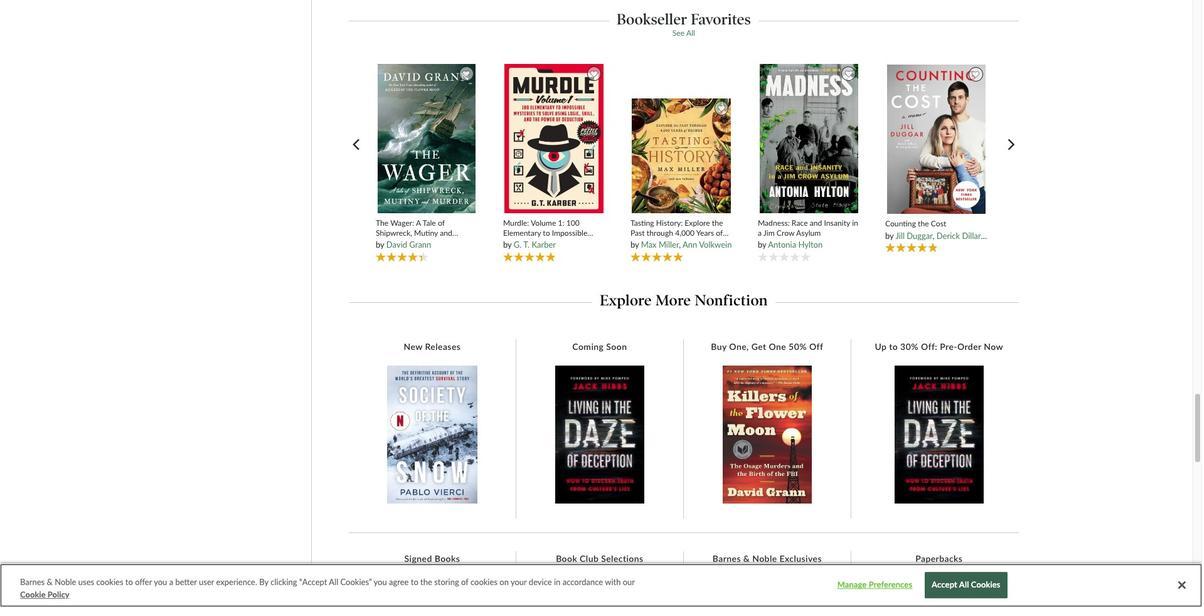 Task type: vqa. For each thing, say whether or not it's contained in the screenshot.
B&N MEMBERSHIP Link
no



Task type: describe. For each thing, give the bounding box(es) containing it.
book club selections link
[[550, 554, 650, 565]]

by for by g. t. karber
[[503, 240, 512, 250]]

g. t. karber link
[[514, 240, 556, 250]]

one,
[[730, 342, 749, 352]]

, inside counting the cost by jill duggar , derick dillard (editor)
[[933, 231, 935, 241]]

(editor)
[[988, 231, 1014, 241]]

0 horizontal spatial ,
[[679, 240, 681, 250]]

a inside 'barnes & noble uses cookies to offer you a better user experience. by clicking "accept all cookies" you agree to the storing of cookies on your device in accordance with our cookie policy'
[[169, 578, 173, 588]]

policy
[[48, 590, 69, 600]]

dillard
[[963, 231, 986, 241]]

up to 30% off: pre-order now
[[875, 342, 1004, 352]]

a
[[416, 219, 421, 228]]

uses
[[78, 578, 94, 588]]

of right author
[[468, 238, 475, 247]]

counting the cost by jill duggar , derick dillard (editor)
[[886, 219, 1014, 241]]

hylton
[[799, 240, 823, 250]]

past
[[631, 228, 645, 238]]

counting the cost link
[[886, 219, 988, 229]]

coming
[[573, 342, 604, 352]]

new releases link
[[398, 342, 467, 353]]

asylum
[[797, 228, 821, 238]]

jill duggar link
[[896, 231, 933, 241]]

jim
[[764, 228, 775, 238]]

madness: race and insanity in a jim crow asylum link
[[758, 219, 860, 238]]

tasting history: explore the past through 4,000 years of recipes (a cookbook) link
[[631, 219, 733, 247]]

signed books image
[[389, 578, 476, 608]]

get
[[752, 342, 767, 352]]

coming soon image
[[556, 366, 645, 504]]

counting the cost image
[[887, 64, 987, 215]]

buy
[[711, 342, 727, 352]]

all inside button
[[960, 581, 970, 591]]

tale
[[423, 219, 436, 228]]

jill
[[896, 231, 905, 241]]

barnes & noble exclusives image
[[722, 592, 813, 608]]

user
[[199, 578, 214, 588]]

with
[[605, 578, 621, 588]]

race
[[792, 219, 808, 228]]

your
[[511, 578, 527, 588]]

by g. t. karber
[[503, 240, 556, 250]]

2 horizontal spatial to
[[890, 342, 898, 352]]

more
[[656, 292, 691, 309]]

through
[[647, 228, 674, 238]]

the inside counting the cost by jill duggar , derick dillard (editor)
[[919, 219, 930, 229]]

(2023
[[403, 238, 423, 247]]

by inside counting the cost by jill duggar , derick dillard (editor)
[[886, 231, 894, 241]]

& for uses
[[47, 578, 53, 588]]

off:
[[922, 342, 938, 352]]

b&n
[[425, 238, 441, 247]]

the wager: a tale of shipwreck, mutiny and murder (2023 b&n author of the year)
[[376, 219, 475, 257]]

off
[[810, 342, 824, 352]]

experience.
[[216, 578, 257, 588]]

buy one, get one 50% off image
[[723, 366, 812, 504]]

david
[[387, 240, 407, 250]]

year)
[[389, 247, 405, 257]]

wager:
[[391, 219, 415, 228]]

tasting
[[631, 219, 655, 228]]

up
[[875, 342, 887, 352]]

barnes & noble exclusives link
[[707, 554, 829, 565]]

"accept
[[299, 578, 327, 588]]

history:
[[657, 219, 683, 228]]

explore more nonfiction section
[[349, 288, 1019, 309]]

cost
[[932, 219, 947, 229]]

by inside madness: race and insanity in a jim crow asylum by antonia hylton
[[758, 240, 767, 250]]

(a
[[659, 238, 666, 247]]

0 horizontal spatial to
[[125, 578, 133, 588]]

coming soon
[[573, 342, 627, 352]]

up to 30% off: pre-order now link
[[869, 342, 1010, 353]]

by for by max miller , ann volkwein
[[631, 240, 639, 250]]

max
[[641, 240, 657, 250]]

all inside bookseller favorites see all
[[687, 28, 696, 38]]

recipes
[[631, 238, 657, 247]]

a inside madness: race and insanity in a jim crow asylum by antonia hylton
[[758, 228, 762, 238]]

noble for uses
[[55, 578, 76, 588]]

see
[[673, 28, 685, 38]]

1 you from the left
[[154, 578, 167, 588]]

all inside 'barnes & noble uses cookies to offer you a better user experience. by clicking "accept all cookies" you agree to the storing of cookies on your device in accordance with our cookie policy'
[[329, 578, 339, 588]]

madness: race and insanity in a jim crow asylum image
[[759, 64, 859, 214]]

and inside madness: race and insanity in a jim crow asylum by antonia hylton
[[810, 219, 823, 228]]

2 you from the left
[[374, 578, 387, 588]]

manage preferences
[[838, 581, 913, 591]]

coming soon link
[[566, 342, 634, 353]]

david grann link
[[387, 240, 432, 250]]

nonfiction
[[695, 292, 768, 309]]

crow
[[777, 228, 795, 238]]

paperbacks link
[[910, 554, 970, 565]]

soon
[[607, 342, 627, 352]]

tasting history: explore the past through 4,000 years of recipes (a cookbook) image
[[632, 98, 732, 214]]

on
[[500, 578, 509, 588]]

antonia hylton link
[[769, 240, 823, 250]]

volkwein
[[699, 240, 732, 250]]

of inside 'barnes & noble uses cookies to offer you a better user experience. by clicking "accept all cookies" you agree to the storing of cookies on your device in accordance with our cookie policy'
[[461, 578, 469, 588]]

derick
[[937, 231, 961, 241]]

by max miller , ann volkwein
[[631, 240, 732, 250]]

books
[[435, 554, 460, 564]]



Task type: locate. For each thing, give the bounding box(es) containing it.
in right device
[[554, 578, 561, 588]]

cookbook)
[[667, 238, 704, 247]]

of right storing
[[461, 578, 469, 588]]

cookies"
[[341, 578, 372, 588]]

pre-
[[941, 342, 958, 352]]

1 horizontal spatial all
[[687, 28, 696, 38]]

murdle: volume 1: 100 elementary to impossible mysteries to solve using logic, skill, and the power of deduction image
[[504, 64, 605, 214]]

1 horizontal spatial to
[[411, 578, 419, 588]]

barnes for barnes & noble uses cookies to offer you a better user experience. by clicking "accept all cookies" you agree to the storing of cookies on your device in accordance with our cookie policy
[[20, 578, 45, 588]]

barnes
[[713, 554, 741, 564], [20, 578, 45, 588]]

releases
[[425, 342, 461, 352]]

paperbacks
[[916, 554, 963, 564]]

the
[[376, 219, 389, 228]]

in right insanity at top right
[[853, 219, 859, 228]]

0 vertical spatial noble
[[753, 554, 778, 564]]

cookies
[[972, 581, 1001, 591]]

our
[[623, 578, 635, 588]]

& for exclusives
[[744, 554, 750, 564]]

the inside the wager: a tale of shipwreck, mutiny and murder (2023 b&n author of the year)
[[376, 247, 387, 257]]

privacy alert dialog
[[0, 564, 1203, 608]]

new releases
[[404, 342, 461, 352]]

1 horizontal spatial explore
[[685, 219, 710, 228]]

& up cookie policy link
[[47, 578, 53, 588]]

0 horizontal spatial all
[[329, 578, 339, 588]]

see all link
[[673, 28, 696, 38]]

one
[[769, 342, 787, 352]]

of
[[438, 219, 445, 228], [717, 228, 723, 238], [468, 238, 475, 247], [461, 578, 469, 588]]

the down murder
[[376, 247, 387, 257]]

by left david
[[376, 240, 384, 250]]

insanity
[[825, 219, 851, 228]]

in inside madness: race and insanity in a jim crow asylum by antonia hylton
[[853, 219, 859, 228]]

accept
[[932, 581, 958, 591]]

& inside 'barnes & noble uses cookies to offer you a better user experience. by clicking "accept all cookies" you agree to the storing of cookies on your device in accordance with our cookie policy'
[[47, 578, 53, 588]]

ann volkwein link
[[683, 240, 732, 250]]

by david grann
[[376, 240, 432, 250]]

1 horizontal spatial barnes
[[713, 554, 741, 564]]

explore more nonfiction
[[600, 292, 768, 309]]

0 horizontal spatial barnes
[[20, 578, 45, 588]]

noble left exclusives in the right of the page
[[753, 554, 778, 564]]

barnes for barnes & noble exclusives
[[713, 554, 741, 564]]

bookseller favorites see all
[[617, 10, 751, 38]]

new releases image
[[387, 366, 478, 504]]

favorites
[[691, 10, 751, 28]]

1 horizontal spatial &
[[744, 554, 750, 564]]

the wager: a tale of shipwreck, mutiny and murder (2023 b&n author of the year) image
[[377, 64, 477, 214]]

0 horizontal spatial explore
[[600, 292, 652, 309]]

explore
[[685, 219, 710, 228], [600, 292, 652, 309]]

0 horizontal spatial you
[[154, 578, 167, 588]]

cookies right uses
[[96, 578, 123, 588]]

explore up soon
[[600, 292, 652, 309]]

bookseller
[[617, 10, 688, 28]]

a left better at the bottom left of page
[[169, 578, 173, 588]]

club
[[580, 554, 599, 564]]

1 vertical spatial &
[[47, 578, 53, 588]]

murder
[[376, 238, 401, 247]]

preferences
[[869, 581, 913, 591]]

4,000
[[676, 228, 695, 238]]

0 horizontal spatial &
[[47, 578, 53, 588]]

the inside 'barnes & noble uses cookies to offer you a better user experience. by clicking "accept all cookies" you agree to the storing of cookies on your device in accordance with our cookie policy'
[[421, 578, 432, 588]]

all
[[687, 28, 696, 38], [329, 578, 339, 588], [960, 581, 970, 591]]

all right see
[[687, 28, 696, 38]]

noble up policy
[[55, 578, 76, 588]]

a left jim
[[758, 228, 762, 238]]

g.
[[514, 240, 522, 250]]

and up author
[[440, 228, 453, 238]]

t.
[[524, 240, 530, 250]]

by left g.
[[503, 240, 512, 250]]

0 vertical spatial barnes
[[713, 554, 741, 564]]

clicking
[[271, 578, 297, 588]]

the inside the tasting history: explore the past through 4,000 years of recipes (a cookbook)
[[712, 219, 723, 228]]

1 horizontal spatial in
[[853, 219, 859, 228]]

the left storing
[[421, 578, 432, 588]]

explore inside the tasting history: explore the past through 4,000 years of recipes (a cookbook)
[[685, 219, 710, 228]]

barnes & noble exclusives
[[713, 554, 822, 564]]

barnes up cookie
[[20, 578, 45, 588]]

1 horizontal spatial ,
[[933, 231, 935, 241]]

noble inside 'barnes & noble uses cookies to offer you a better user experience. by clicking "accept all cookies" you agree to the storing of cookies on your device in accordance with our cookie policy'
[[55, 578, 76, 588]]

noble
[[753, 554, 778, 564], [55, 578, 76, 588]]

ann
[[683, 240, 698, 250]]

accept all cookies button
[[925, 573, 1008, 599]]

explore inside section
[[600, 292, 652, 309]]

madness:
[[758, 219, 790, 228]]

new
[[404, 342, 423, 352]]

signed books link
[[398, 554, 467, 565]]

0 horizontal spatial and
[[440, 228, 453, 238]]

paperbacks image
[[895, 578, 984, 608]]

cookies
[[96, 578, 123, 588], [471, 578, 498, 588]]

1 vertical spatial a
[[169, 578, 173, 588]]

1 vertical spatial explore
[[600, 292, 652, 309]]

1 vertical spatial noble
[[55, 578, 76, 588]]

better
[[175, 578, 197, 588]]

to left offer
[[125, 578, 133, 588]]

accordance
[[563, 578, 603, 588]]

0 horizontal spatial noble
[[55, 578, 76, 588]]

up to 30% off: pre-order now image
[[895, 366, 984, 504]]

order
[[958, 342, 982, 352]]

book
[[556, 554, 578, 564]]

noble for exclusives
[[753, 554, 778, 564]]

you right offer
[[154, 578, 167, 588]]

0 vertical spatial in
[[853, 219, 859, 228]]

1 vertical spatial in
[[554, 578, 561, 588]]

& inside barnes & noble exclusives link
[[744, 554, 750, 564]]

0 horizontal spatial a
[[169, 578, 173, 588]]

barnes up barnes & noble exclusives image
[[713, 554, 741, 564]]

&
[[744, 554, 750, 564], [47, 578, 53, 588]]

0 horizontal spatial in
[[554, 578, 561, 588]]

1 cookies from the left
[[96, 578, 123, 588]]

0 vertical spatial explore
[[685, 219, 710, 228]]

& up barnes & noble exclusives image
[[744, 554, 750, 564]]

exclusives
[[780, 554, 822, 564]]

years
[[697, 228, 715, 238]]

cookies left on
[[471, 578, 498, 588]]

karber
[[532, 240, 556, 250]]

of right tale
[[438, 219, 445, 228]]

by down jim
[[758, 240, 767, 250]]

all right accept on the bottom of the page
[[960, 581, 970, 591]]

2 cookies from the left
[[471, 578, 498, 588]]

cookie policy link
[[20, 589, 69, 601]]

and up asylum on the top right
[[810, 219, 823, 228]]

the wager: a tale of shipwreck, mutiny and murder (2023 b&n author of the year) link
[[376, 219, 478, 257]]

explore up years
[[685, 219, 710, 228]]

the up duggar
[[919, 219, 930, 229]]

tasting history: explore the past through 4,000 years of recipes (a cookbook)
[[631, 219, 723, 247]]

1 horizontal spatial a
[[758, 228, 762, 238]]

buy one, get one 50% off link
[[705, 342, 830, 353]]

offer
[[135, 578, 152, 588]]

1 horizontal spatial cookies
[[471, 578, 498, 588]]

counting
[[886, 219, 917, 229]]

signed
[[405, 554, 432, 564]]

to
[[890, 342, 898, 352], [125, 578, 133, 588], [411, 578, 419, 588]]

in
[[853, 219, 859, 228], [554, 578, 561, 588]]

1 horizontal spatial you
[[374, 578, 387, 588]]

0 horizontal spatial cookies
[[96, 578, 123, 588]]

author
[[442, 238, 466, 247]]

madness: race and insanity in a jim crow asylum by antonia hylton
[[758, 219, 859, 250]]

you
[[154, 578, 167, 588], [374, 578, 387, 588]]

by for by david grann
[[376, 240, 384, 250]]

to right up
[[890, 342, 898, 352]]

miller
[[659, 240, 679, 250]]

, left ann
[[679, 240, 681, 250]]

you left 'agree'
[[374, 578, 387, 588]]

, down counting the cost link
[[933, 231, 935, 241]]

antonia
[[769, 240, 797, 250]]

2 horizontal spatial all
[[960, 581, 970, 591]]

the up years
[[712, 219, 723, 228]]

50%
[[789, 342, 807, 352]]

duggar
[[907, 231, 933, 241]]

max miller link
[[641, 240, 679, 250]]

of inside the tasting history: explore the past through 4,000 years of recipes (a cookbook)
[[717, 228, 723, 238]]

all right "accept
[[329, 578, 339, 588]]

0 vertical spatial a
[[758, 228, 762, 238]]

by left jill
[[886, 231, 894, 241]]

in inside 'barnes & noble uses cookies to offer you a better user experience. by clicking "accept all cookies" you agree to the storing of cookies on your device in accordance with our cookie policy'
[[554, 578, 561, 588]]

barnes inside 'barnes & noble uses cookies to offer you a better user experience. by clicking "accept all cookies" you agree to the storing of cookies on your device in accordance with our cookie policy'
[[20, 578, 45, 588]]

cookie
[[20, 590, 46, 600]]

buy one, get one 50% off
[[711, 342, 824, 352]]

of up volkwein
[[717, 228, 723, 238]]

by down past
[[631, 240, 639, 250]]

to right 'agree'
[[411, 578, 419, 588]]

accept all cookies
[[932, 581, 1001, 591]]

shipwreck,
[[376, 228, 412, 238]]

by
[[259, 578, 269, 588]]

a
[[758, 228, 762, 238], [169, 578, 173, 588]]

book club selections image
[[555, 578, 645, 608]]

30%
[[901, 342, 919, 352]]

1 horizontal spatial noble
[[753, 554, 778, 564]]

and inside the wager: a tale of shipwreck, mutiny and murder (2023 b&n author of the year)
[[440, 228, 453, 238]]

1 horizontal spatial and
[[810, 219, 823, 228]]

derick dillard (editor) link
[[937, 231, 1014, 241]]

0 vertical spatial &
[[744, 554, 750, 564]]

manage
[[838, 581, 867, 591]]

grann
[[410, 240, 432, 250]]

1 vertical spatial barnes
[[20, 578, 45, 588]]



